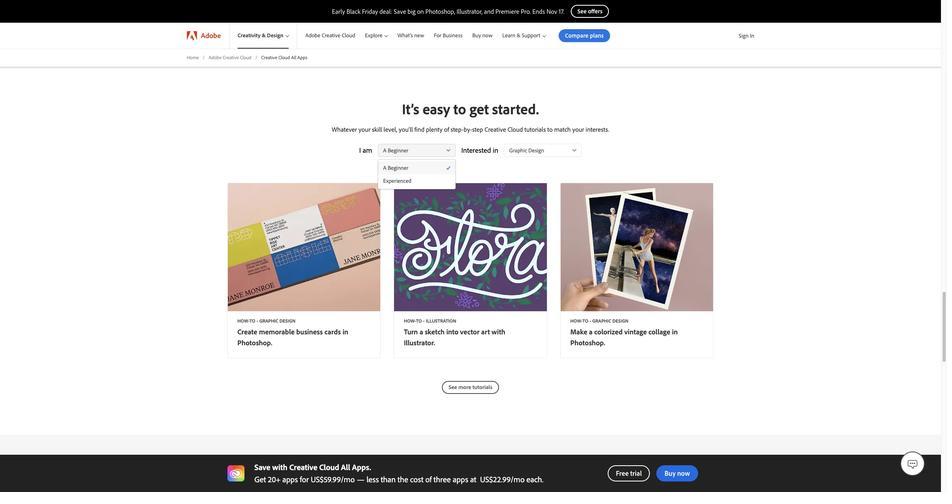 Task type: locate. For each thing, give the bounding box(es) containing it.
buy right trial
[[665, 469, 676, 478]]

to left the get
[[454, 100, 466, 118]]

0 vertical spatial buy
[[473, 32, 481, 39]]

cloud down black
[[342, 32, 355, 39]]

2 a beginner from the top
[[383, 164, 409, 171]]

in right cards
[[343, 327, 349, 337]]

all inside save with creative cloud all apps. get 20+ apps for us$ 59 . 99 /mo — less than the cost of three apps at us$ 22 . 99 /mo each.
[[341, 462, 350, 473]]

2 horizontal spatial in
[[672, 327, 678, 337]]

1 horizontal spatial buy
[[665, 469, 676, 478]]

2 • from the left
[[423, 318, 425, 324]]

graphic inside the how-to • graphic design make a colorized vintage collage in photoshop.
[[593, 318, 612, 324]]

adobe right "home"
[[209, 54, 222, 60]]

1 horizontal spatial of
[[444, 125, 449, 133]]

all up us$59.99 per month per license element
[[341, 462, 350, 473]]

a
[[383, 147, 387, 154], [383, 164, 387, 171]]

0 vertical spatial see
[[449, 384, 457, 391]]

cloud down the creativity
[[240, 54, 252, 60]]

1 horizontal spatial all
[[341, 462, 350, 473]]

a inside dropdown button
[[383, 147, 387, 154]]

• for sketch
[[423, 318, 425, 324]]

2 . from the left
[[501, 475, 503, 485]]

memorable
[[259, 327, 295, 337]]

1 horizontal spatial .
[[501, 475, 503, 485]]

graphic inside graphic design popup button
[[510, 147, 527, 154]]

0 horizontal spatial adobe creative cloud
[[209, 54, 252, 60]]

us$22.99 per month per license element
[[480, 475, 525, 485]]

1 vertical spatial tutorials
[[473, 384, 493, 391]]

how- up create
[[237, 318, 250, 324]]

more
[[459, 384, 471, 391]]

graphic design button
[[504, 144, 582, 157]]

photoshop,
[[426, 7, 455, 15]]

i am
[[359, 146, 372, 155]]

vector
[[460, 327, 480, 337]]

1 a from the left
[[420, 327, 423, 337]]

1 horizontal spatial your
[[573, 125, 584, 133]]

3 how- from the left
[[571, 318, 583, 324]]

.
[[331, 475, 333, 485], [501, 475, 503, 485]]

free trial link
[[608, 466, 650, 482]]

of inside save with creative cloud all apps. get 20+ apps for us$ 59 . 99 /mo — less than the cost of three apps at us$ 22 . 99 /mo each.
[[426, 475, 432, 485]]

home
[[187, 54, 199, 60]]

1 vertical spatial beginner
[[388, 164, 409, 171]]

1 horizontal spatial a
[[589, 327, 593, 337]]

in
[[493, 146, 499, 155], [343, 327, 349, 337], [672, 327, 678, 337]]

beginner up experienced
[[388, 164, 409, 171]]

now
[[483, 32, 493, 39], [678, 469, 690, 478]]

1 vertical spatial buy now link
[[657, 466, 698, 482]]

apps left the at
[[453, 475, 469, 485]]

started.
[[492, 100, 539, 118]]

beginner down level,
[[388, 147, 409, 154]]

to inside how-to • illustration turn a sketch into vector art with illustrator.
[[416, 318, 422, 324]]

deal:
[[380, 7, 392, 15]]

• for memorable
[[257, 318, 258, 324]]

• inside how-to • illustration turn a sketch into vector art with illustrator.
[[423, 318, 425, 324]]

in inside "how-to • graphic design create memorable business cards in photoshop."
[[343, 327, 349, 337]]

a beginner up experienced
[[383, 164, 409, 171]]

0 vertical spatial a beginner
[[383, 147, 409, 154]]

graphic up memorable
[[260, 318, 278, 324]]

interested
[[462, 146, 491, 155]]

creative down the creativity
[[223, 54, 239, 60]]

2 a from the top
[[383, 164, 387, 171]]

what's
[[398, 32, 413, 39]]

your
[[359, 125, 371, 133], [573, 125, 584, 133]]

0 vertical spatial buy now
[[473, 32, 493, 39]]

& for creativity
[[262, 32, 266, 39]]

1 horizontal spatial apps
[[453, 475, 469, 485]]

to left match on the top right of page
[[548, 125, 553, 133]]

creative up for
[[289, 462, 318, 473]]

illustration
[[426, 318, 456, 324]]

to up make
[[583, 318, 589, 324]]

1 horizontal spatial buy now
[[665, 469, 690, 478]]

how- for make a colorized vintage collage in photoshop.
[[571, 318, 583, 324]]

photoshop.
[[237, 338, 272, 348], [571, 338, 606, 348]]

0 horizontal spatial apps
[[283, 475, 298, 485]]

0 vertical spatial save
[[394, 7, 406, 15]]

graphic design
[[510, 147, 544, 154]]

design inside "how-to • graphic design create memorable business cards in photoshop."
[[280, 318, 296, 324]]

• for a
[[590, 318, 592, 324]]

0 vertical spatial now
[[483, 32, 493, 39]]

0 horizontal spatial graphic
[[260, 318, 278, 324]]

/mo left each.
[[511, 475, 525, 485]]

all left apps
[[291, 54, 296, 60]]

apps
[[283, 475, 298, 485], [453, 475, 469, 485]]

in inside the how-to • graphic design make a colorized vintage collage in photoshop.
[[672, 327, 678, 337]]

whatever
[[332, 125, 357, 133]]

with right "art"
[[492, 327, 506, 337]]

premiere
[[496, 7, 520, 15]]

1 horizontal spatial photoshop.
[[571, 338, 606, 348]]

1 horizontal spatial adobe creative cloud link
[[297, 23, 360, 49]]

1 vertical spatial now
[[678, 469, 690, 478]]

in
[[750, 32, 755, 39]]

0 horizontal spatial tutorials
[[473, 384, 493, 391]]

0 horizontal spatial &
[[262, 32, 266, 39]]

2 beginner from the top
[[388, 164, 409, 171]]

• inside "how-to • graphic design create memorable business cards in photoshop."
[[257, 318, 258, 324]]

2 & from the left
[[517, 32, 521, 39]]

adobe creative cloud link down early
[[297, 23, 360, 49]]

what's new link
[[393, 23, 429, 49]]

0 horizontal spatial with
[[272, 462, 288, 473]]

why
[[404, 469, 430, 487]]

0 horizontal spatial photoshop.
[[237, 338, 272, 348]]

design
[[267, 32, 283, 39], [529, 147, 544, 154], [280, 318, 296, 324], [613, 318, 629, 324]]

how- inside the how-to • graphic design make a colorized vintage collage in photoshop.
[[571, 318, 583, 324]]

with up 20+
[[272, 462, 288, 473]]

3 • from the left
[[590, 318, 592, 324]]

to inside "how-to • graphic design create memorable business cards in photoshop."
[[250, 318, 256, 324]]

&
[[262, 32, 266, 39], [517, 32, 521, 39]]

us$ right for
[[311, 475, 324, 485]]

1 a beginner from the top
[[383, 147, 409, 154]]

adobe left the creativity
[[201, 31, 221, 40]]

0 horizontal spatial now
[[483, 32, 493, 39]]

art
[[481, 327, 490, 337]]

1 horizontal spatial with
[[492, 327, 506, 337]]

0 horizontal spatial a
[[420, 327, 423, 337]]

a beginner inside "list box"
[[383, 164, 409, 171]]

to inside the how-to • graphic design make a colorized vintage collage in photoshop.
[[583, 318, 589, 324]]

1 vertical spatial buy now
[[665, 469, 690, 478]]

& inside dropdown button
[[517, 32, 521, 39]]

photoshop. down create
[[237, 338, 272, 348]]

save inside save with creative cloud all apps. get 20+ apps for us$ 59 . 99 /mo — less than the cost of three apps at us$ 22 . 99 /mo each.
[[255, 462, 271, 473]]

creative
[[322, 32, 341, 39], [223, 54, 239, 60], [261, 54, 277, 60], [485, 125, 506, 133], [289, 462, 318, 473]]

us$ right the at
[[480, 475, 493, 485]]

0 horizontal spatial of
[[426, 475, 432, 485]]

0 vertical spatial a
[[383, 147, 387, 154]]

with
[[492, 327, 506, 337], [272, 462, 288, 473]]

1 horizontal spatial how-
[[404, 318, 416, 324]]

a right am
[[383, 147, 387, 154]]

see more tutorials link
[[442, 381, 499, 394]]

0 horizontal spatial see
[[379, 469, 401, 487]]

colorized
[[595, 327, 623, 337]]

1 vertical spatial save
[[255, 462, 271, 473]]

of left step-
[[444, 125, 449, 133]]

2 photoshop. from the left
[[571, 338, 606, 348]]

creativity & design button
[[230, 23, 297, 49]]

support
[[522, 32, 541, 39]]

& inside popup button
[[262, 32, 266, 39]]

see
[[449, 384, 457, 391], [379, 469, 401, 487]]

buy now
[[473, 32, 493, 39], [665, 469, 690, 478]]

creative cloud all apps
[[261, 54, 307, 60]]

to for make a colorized vintage collage in photoshop.
[[583, 318, 589, 324]]

1 & from the left
[[262, 32, 266, 39]]

1 horizontal spatial us$
[[480, 475, 493, 485]]

1 vertical spatial see
[[379, 469, 401, 487]]

0 horizontal spatial buy
[[473, 32, 481, 39]]

how- up turn
[[404, 318, 416, 324]]

apps left for
[[283, 475, 298, 485]]

a right turn
[[420, 327, 423, 337]]

buy
[[473, 32, 481, 39], [665, 469, 676, 478]]

a
[[420, 327, 423, 337], [589, 327, 593, 337]]

all
[[291, 54, 296, 60], [341, 462, 350, 473], [509, 469, 525, 487]]

how- inside "how-to • graphic design create memorable business cards in photoshop."
[[237, 318, 250, 324]]

interests.
[[586, 125, 610, 133]]

2 horizontal spatial graphic
[[593, 318, 612, 324]]

graphic inside "how-to • graphic design create memorable business cards in photoshop."
[[260, 318, 278, 324]]

1 horizontal spatial now
[[678, 469, 690, 478]]

0 horizontal spatial your
[[359, 125, 371, 133]]

create
[[237, 327, 257, 337]]

1 beginner from the top
[[388, 147, 409, 154]]

1 vertical spatial a
[[383, 164, 387, 171]]

than
[[381, 475, 396, 485]]

22
[[493, 475, 501, 485]]

apps. for love
[[529, 469, 563, 487]]

in right collage
[[672, 327, 678, 337]]

& right the creativity
[[262, 32, 266, 39]]

a beginner inside dropdown button
[[383, 147, 409, 154]]

1 your from the left
[[359, 125, 371, 133]]

apps. inside save with creative cloud all apps. get 20+ apps for us$ 59 . 99 /mo — less than the cost of three apps at us$ 22 . 99 /mo each.
[[352, 462, 371, 473]]

all for see
[[509, 469, 525, 487]]

see left more
[[449, 384, 457, 391]]

0 horizontal spatial in
[[343, 327, 349, 337]]

0 horizontal spatial buy now link
[[468, 23, 498, 49]]

1 horizontal spatial apps.
[[529, 469, 563, 487]]

• inside the how-to • graphic design make a colorized vintage collage in photoshop.
[[590, 318, 592, 324]]

i
[[359, 146, 361, 155]]

0 horizontal spatial 99
[[333, 475, 341, 485]]

in right interested
[[493, 146, 499, 155]]

learn & support
[[503, 32, 541, 39]]

graphic right interested in
[[510, 147, 527, 154]]

0 vertical spatial with
[[492, 327, 506, 337]]

0 horizontal spatial how-
[[237, 318, 250, 324]]

collage
[[649, 327, 671, 337]]

explore
[[365, 32, 383, 39]]

adobe up apps
[[306, 32, 321, 39]]

how- for create memorable business cards in photoshop.
[[237, 318, 250, 324]]

interested in
[[462, 146, 499, 155]]

2 horizontal spatial all
[[509, 469, 525, 487]]

how-to • graphic design create memorable business cards in photoshop.
[[237, 318, 349, 348]]

it's easy to get started.
[[402, 100, 539, 118]]

adobe creative cloud down early
[[306, 32, 355, 39]]

it's
[[402, 100, 420, 118]]

a beginner down level,
[[383, 147, 409, 154]]

0 horizontal spatial .
[[331, 475, 333, 485]]

graphic up colorized
[[593, 318, 612, 324]]

1 horizontal spatial &
[[517, 32, 521, 39]]

adobe creative cloud link down the creativity
[[209, 54, 252, 61]]

a right make
[[589, 327, 593, 337]]

1 horizontal spatial 99
[[503, 475, 511, 485]]

to
[[454, 100, 466, 118], [548, 125, 553, 133], [250, 318, 256, 324], [416, 318, 422, 324], [583, 318, 589, 324]]

creative down early
[[322, 32, 341, 39]]

a for a beginner dropdown button
[[383, 147, 387, 154]]

how-
[[237, 318, 250, 324], [404, 318, 416, 324], [571, 318, 583, 324]]

to up create
[[250, 318, 256, 324]]

0 horizontal spatial •
[[257, 318, 258, 324]]

save up the get
[[255, 462, 271, 473]]

0 horizontal spatial /mo
[[341, 475, 355, 485]]

1 apps from the left
[[283, 475, 298, 485]]

of right cost on the bottom left of page
[[426, 475, 432, 485]]

a beginner for a beginner "list box"
[[383, 164, 409, 171]]

1 vertical spatial a beginner
[[383, 164, 409, 171]]

how- inside how-to • illustration turn a sketch into vector art with illustrator.
[[404, 318, 416, 324]]

tutorials up graphic design popup button
[[525, 125, 546, 133]]

2 99 from the left
[[503, 475, 511, 485]]

99
[[333, 475, 341, 485], [503, 475, 511, 485]]

1 vertical spatial with
[[272, 462, 288, 473]]

see left the why
[[379, 469, 401, 487]]

creative down creativity & design popup button
[[261, 54, 277, 60]]

to up turn
[[416, 318, 422, 324]]

2 a from the left
[[589, 327, 593, 337]]

cloud
[[342, 32, 355, 39], [240, 54, 252, 60], [279, 54, 290, 60], [508, 125, 523, 133], [319, 462, 339, 473]]

1 photoshop. from the left
[[237, 338, 272, 348]]

sign
[[739, 32, 749, 39]]

am
[[363, 146, 372, 155]]

plenty
[[426, 125, 443, 133]]

with inside save with creative cloud all apps. get 20+ apps for us$ 59 . 99 /mo — less than the cost of three apps at us$ 22 . 99 /mo each.
[[272, 462, 288, 473]]

. right the at
[[501, 475, 503, 485]]

three
[[434, 475, 451, 485]]

1 horizontal spatial adobe creative cloud
[[306, 32, 355, 39]]

99 right 59
[[333, 475, 341, 485]]

turn
[[404, 327, 418, 337]]

1 /mo from the left
[[341, 475, 355, 485]]

1 horizontal spatial buy now link
[[657, 466, 698, 482]]

your right match on the top right of page
[[573, 125, 584, 133]]

a inside "list box"
[[383, 164, 387, 171]]

your left skill
[[359, 125, 371, 133]]

1 • from the left
[[257, 318, 258, 324]]

0 horizontal spatial buy now
[[473, 32, 493, 39]]

a up experienced
[[383, 164, 387, 171]]

graphic
[[510, 147, 527, 154], [260, 318, 278, 324], [593, 318, 612, 324]]

1 vertical spatial of
[[426, 475, 432, 485]]

/mo left —
[[341, 475, 355, 485]]

. right for
[[331, 475, 333, 485]]

99 right 22
[[503, 475, 511, 485]]

2 horizontal spatial how-
[[571, 318, 583, 324]]

0 vertical spatial adobe creative cloud
[[306, 32, 355, 39]]

cost
[[410, 475, 424, 485]]

buy now for the bottommost buy now link
[[665, 469, 690, 478]]

2 how- from the left
[[404, 318, 416, 324]]

see for see why people love all apps.
[[379, 469, 401, 487]]

all left each.
[[509, 469, 525, 487]]

beginner inside "list box"
[[388, 164, 409, 171]]

apps.
[[352, 462, 371, 473], [529, 469, 563, 487]]

1 horizontal spatial graphic
[[510, 147, 527, 154]]

how- for turn a sketch into vector art with illustrator.
[[404, 318, 416, 324]]

cloud up 59
[[319, 462, 339, 473]]

1 horizontal spatial /mo
[[511, 475, 525, 485]]

beginner
[[388, 147, 409, 154], [388, 164, 409, 171]]

save left big at the top left
[[394, 7, 406, 15]]

0 vertical spatial tutorials
[[525, 125, 546, 133]]

0 horizontal spatial apps.
[[352, 462, 371, 473]]

save
[[394, 7, 406, 15], [255, 462, 271, 473]]

1 horizontal spatial •
[[423, 318, 425, 324]]

how- up make
[[571, 318, 583, 324]]

0 horizontal spatial save
[[255, 462, 271, 473]]

0 horizontal spatial adobe creative cloud link
[[209, 54, 252, 61]]

a inside how-to • illustration turn a sketch into vector art with illustrator.
[[420, 327, 423, 337]]

2 horizontal spatial •
[[590, 318, 592, 324]]

1 horizontal spatial see
[[449, 384, 457, 391]]

see inside "link"
[[449, 384, 457, 391]]

0 vertical spatial beginner
[[388, 147, 409, 154]]

buy right "business"
[[473, 32, 481, 39]]

0 horizontal spatial us$
[[311, 475, 324, 485]]

•
[[257, 318, 258, 324], [423, 318, 425, 324], [590, 318, 592, 324]]

beginner for a beginner "list box"
[[388, 164, 409, 171]]

illustrator,
[[457, 7, 483, 15]]

1 us$ from the left
[[311, 475, 324, 485]]

1 how- from the left
[[237, 318, 250, 324]]

& right learn
[[517, 32, 521, 39]]

photoshop. down make
[[571, 338, 606, 348]]

tutorials
[[525, 125, 546, 133], [473, 384, 493, 391]]

1 a from the top
[[383, 147, 387, 154]]

on
[[417, 7, 424, 15]]

beginner inside dropdown button
[[388, 147, 409, 154]]

adobe creative cloud down the creativity
[[209, 54, 252, 60]]

tutorials right more
[[473, 384, 493, 391]]



Task type: describe. For each thing, give the bounding box(es) containing it.
0 vertical spatial buy now link
[[468, 23, 498, 49]]

for business link
[[429, 23, 468, 49]]

with inside how-to • illustration turn a sketch into vector art with illustrator.
[[492, 327, 506, 337]]

2 us$ from the left
[[480, 475, 493, 485]]

a for a beginner "list box"
[[383, 164, 387, 171]]

all for save
[[341, 462, 350, 473]]

a beginner for a beginner dropdown button
[[383, 147, 409, 154]]

1 horizontal spatial save
[[394, 7, 406, 15]]

get
[[470, 100, 489, 118]]

substance 3d painter image
[[227, 465, 244, 482]]

business
[[443, 32, 463, 39]]

step
[[472, 125, 483, 133]]

buy now for the topmost buy now link
[[473, 32, 493, 39]]

ends
[[533, 7, 545, 15]]

big
[[408, 7, 416, 15]]

you'll
[[399, 125, 413, 133]]

see why people love all apps.
[[379, 469, 563, 487]]

each.
[[527, 475, 544, 485]]

apps
[[298, 54, 307, 60]]

make
[[571, 327, 588, 337]]

learn
[[503, 32, 516, 39]]

cloud inside save with creative cloud all apps. get 20+ apps for us$ 59 . 99 /mo — less than the cost of three apps at us$ 22 . 99 /mo each.
[[319, 462, 339, 473]]

design inside popup button
[[529, 147, 544, 154]]

home link
[[187, 54, 199, 61]]

into
[[447, 327, 459, 337]]

whatever your skill level, you'll find plenty of step-by-step creative cloud tutorials to match your interests.
[[332, 125, 610, 133]]

1 99 from the left
[[333, 475, 341, 485]]

experienced
[[383, 177, 412, 185]]

17.
[[559, 7, 565, 15]]

a inside the how-to • graphic design make a colorized vintage collage in photoshop.
[[589, 327, 593, 337]]

match
[[554, 125, 571, 133]]

get
[[255, 475, 266, 485]]

2 /mo from the left
[[511, 475, 525, 485]]

to for create memorable business cards in photoshop.
[[250, 318, 256, 324]]

photoshop. inside "how-to • graphic design create memorable business cards in photoshop."
[[237, 338, 272, 348]]

skill
[[372, 125, 382, 133]]

pro.
[[521, 7, 531, 15]]

beginner for a beginner dropdown button
[[388, 147, 409, 154]]

0 vertical spatial of
[[444, 125, 449, 133]]

see for see more tutorials
[[449, 384, 457, 391]]

1 vertical spatial buy
[[665, 469, 676, 478]]

graphic for create memorable business cards in photoshop.
[[260, 318, 278, 324]]

2 apps from the left
[[453, 475, 469, 485]]

design inside popup button
[[267, 32, 283, 39]]

—
[[357, 475, 365, 485]]

sign in
[[739, 32, 755, 39]]

1 vertical spatial adobe creative cloud link
[[209, 54, 252, 61]]

early
[[332, 7, 345, 15]]

sketch
[[425, 327, 445, 337]]

how-to • illustration turn a sketch into vector art with illustrator.
[[404, 318, 506, 348]]

creative inside save with creative cloud all apps. get 20+ apps for us$ 59 . 99 /mo — less than the cost of three apps at us$ 22 . 99 /mo each.
[[289, 462, 318, 473]]

cloud down 'started.'
[[508, 125, 523, 133]]

creative right the step
[[485, 125, 506, 133]]

the
[[398, 475, 408, 485]]

0 horizontal spatial all
[[291, 54, 296, 60]]

free
[[616, 469, 629, 478]]

59
[[324, 475, 331, 485]]

vintage
[[625, 327, 647, 337]]

1 horizontal spatial tutorials
[[525, 125, 546, 133]]

to for turn a sketch into vector art with illustrator.
[[416, 318, 422, 324]]

explore button
[[360, 23, 393, 49]]

0 vertical spatial adobe creative cloud link
[[297, 23, 360, 49]]

cards
[[325, 327, 341, 337]]

1 vertical spatial adobe creative cloud
[[209, 54, 252, 60]]

friday
[[362, 7, 378, 15]]

by-
[[464, 125, 472, 133]]

at
[[470, 475, 477, 485]]

& for learn
[[517, 32, 521, 39]]

creativity
[[238, 32, 261, 39]]

love
[[479, 469, 505, 487]]

1 . from the left
[[331, 475, 333, 485]]

level,
[[384, 125, 397, 133]]

for business
[[434, 32, 463, 39]]

2 your from the left
[[573, 125, 584, 133]]

a beginner button
[[378, 144, 456, 157]]

new
[[414, 32, 424, 39]]

for
[[300, 475, 309, 485]]

save with creative cloud all apps. get 20+ apps for us$ 59 . 99 /mo — less than the cost of three apps at us$ 22 . 99 /mo each.
[[255, 462, 544, 485]]

find
[[415, 125, 425, 133]]

cloud left apps
[[279, 54, 290, 60]]

tutorials inside "link"
[[473, 384, 493, 391]]

see more tutorials
[[449, 384, 493, 391]]

illustrator.
[[404, 338, 435, 348]]

sign in button
[[738, 29, 756, 43]]

design inside the how-to • graphic design make a colorized vintage collage in photoshop.
[[613, 318, 629, 324]]

early black friday deal: save big on photoshop, illustrator, and premiere pro. ends nov 17.
[[332, 7, 565, 15]]

graphic for make a colorized vintage collage in photoshop.
[[593, 318, 612, 324]]

trial
[[631, 469, 642, 478]]

20+
[[268, 475, 281, 485]]

a beginner list box
[[378, 161, 456, 187]]

photoshop. inside the how-to • graphic design make a colorized vintage collage in photoshop.
[[571, 338, 606, 348]]

how-to • graphic design make a colorized vintage collage in photoshop.
[[571, 318, 678, 348]]

apps. for cloud
[[352, 462, 371, 473]]

nov
[[547, 7, 558, 15]]

easy
[[423, 100, 450, 118]]

creativity & design
[[238, 32, 283, 39]]

us$59.99 per month per license element
[[311, 475, 355, 485]]

free trial
[[616, 469, 642, 478]]

1 horizontal spatial in
[[493, 146, 499, 155]]

adobe link
[[179, 23, 229, 49]]

for
[[434, 32, 442, 39]]

people
[[433, 469, 476, 487]]

what's new
[[398, 32, 424, 39]]

learn & support button
[[498, 23, 551, 49]]

and
[[484, 7, 494, 15]]

less
[[367, 475, 379, 485]]



Task type: vqa. For each thing, say whether or not it's contained in the screenshot.
leftmost 'Sign'
no



